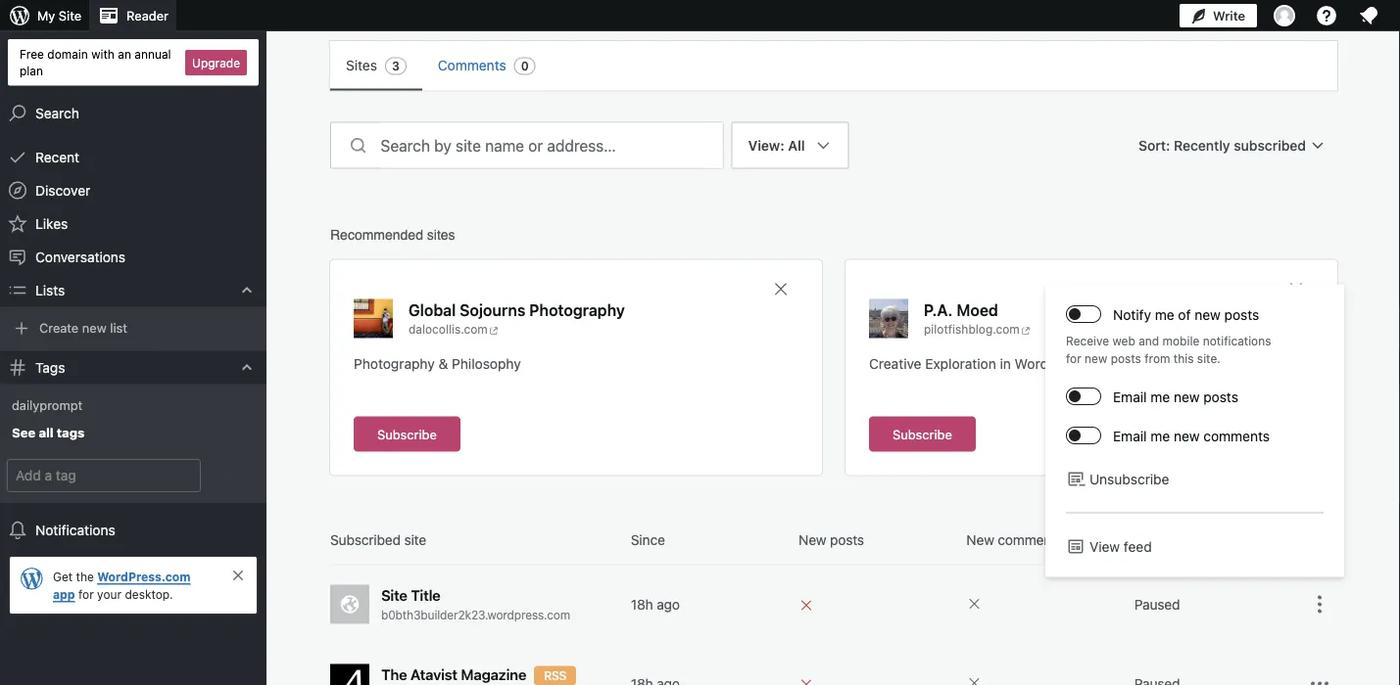 Task type: describe. For each thing, give the bounding box(es) containing it.
keyboard_arrow_down image
[[237, 281, 257, 300]]

view feed
[[1090, 539, 1152, 555]]

new comments column header
[[966, 531, 1126, 550]]

reader link
[[89, 0, 176, 31]]

get the
[[53, 570, 97, 584]]

more information image for the atavist magazine cell's cell
[[966, 676, 982, 686]]

1 vertical spatial and
[[1059, 356, 1083, 372]]

from
[[1145, 352, 1170, 366]]

global
[[409, 301, 456, 319]]

for inside receive web and mobile notifications for new posts from this site.
[[1066, 352, 1081, 366]]

for your desktop.
[[75, 588, 173, 602]]

email me new comments
[[1113, 428, 1270, 444]]

b0bth3builder2k23.wordpress.com link
[[381, 607, 623, 625]]

since column header
[[631, 531, 791, 550]]

recent
[[35, 149, 79, 165]]

see all tags
[[12, 426, 85, 440]]

all
[[39, 426, 53, 440]]

0 horizontal spatial site
[[59, 8, 81, 23]]

my site link
[[0, 0, 89, 31]]

dailyprompt link
[[0, 392, 266, 419]]

new inside create new list link
[[82, 320, 106, 335]]

Add a tag text field
[[8, 460, 200, 492]]

discover
[[35, 182, 90, 198]]

upgrade button
[[185, 50, 247, 75]]

menu containing sites
[[330, 41, 1337, 91]]

cell for the atavist magazine cell
[[799, 674, 959, 686]]

feed
[[1124, 539, 1152, 555]]

paused
[[1134, 597, 1180, 613]]

upgrade
[[192, 56, 240, 69]]

the atavist magazine
[[381, 667, 526, 684]]

new for new posts
[[799, 532, 826, 548]]

18h
[[631, 597, 653, 613]]

reader
[[126, 8, 168, 23]]

view:
[[748, 137, 785, 153]]

manage your notifications image
[[1357, 4, 1381, 27]]

tags
[[35, 360, 65, 376]]

subscribe button for global sojourns photography
[[354, 417, 460, 452]]

pictures
[[1086, 356, 1138, 372]]

me for posts
[[1151, 389, 1170, 405]]

sojourns
[[460, 301, 525, 319]]

new for new comments
[[966, 532, 994, 548]]

dalocollis.com
[[409, 323, 488, 337]]

my site
[[37, 8, 81, 23]]

recent link
[[0, 141, 266, 174]]

more actions image
[[1308, 673, 1332, 686]]

dalocollis.com link
[[409, 321, 660, 339]]

mobile
[[1163, 335, 1200, 348]]

this
[[1174, 352, 1194, 366]]

view: all
[[748, 137, 805, 153]]

site title cell
[[330, 585, 623, 625]]

ago
[[657, 597, 680, 613]]

dismiss this recommendation image for p.a. moed
[[1286, 280, 1306, 299]]

tags
[[57, 426, 85, 440]]

1 horizontal spatial comments
[[1203, 428, 1270, 444]]

site.
[[1197, 352, 1221, 366]]

see all tags link
[[0, 419, 266, 449]]

0 vertical spatial photography
[[529, 301, 625, 319]]

add group
[[0, 457, 266, 496]]

rss
[[544, 670, 566, 683]]

subscribe button for p.a. moed
[[869, 417, 976, 452]]

and inside receive web and mobile notifications for new posts from this site.
[[1139, 335, 1159, 348]]

view
[[1090, 539, 1120, 555]]

conversations link
[[0, 241, 266, 274]]

comments
[[438, 57, 506, 73]]

more information image for site title cell cell
[[966, 597, 982, 612]]

new comments
[[966, 532, 1063, 548]]

notifications link
[[0, 514, 266, 548]]

email for email frequency
[[1134, 532, 1167, 548]]

creative exploration in words and pictures
[[869, 356, 1138, 372]]

sites
[[346, 57, 377, 73]]

email for email me new posts
[[1113, 389, 1147, 405]]

my profile image
[[1274, 5, 1295, 26]]

site title b0bth3builder2k23.wordpress.com
[[381, 587, 570, 623]]

an
[[118, 47, 131, 61]]

notify me of new posts
[[1113, 307, 1259, 323]]

create
[[39, 320, 79, 335]]

receive web and mobile notifications for new posts from this site.
[[1066, 335, 1271, 366]]

words
[[1015, 356, 1055, 372]]

list
[[110, 320, 127, 335]]

0 horizontal spatial photography
[[354, 356, 435, 372]]

write link
[[1180, 0, 1257, 31]]

philosophy
[[452, 356, 521, 372]]

site
[[404, 532, 426, 548]]

posts down site.
[[1203, 389, 1238, 405]]

title
[[411, 587, 441, 605]]

create new list
[[39, 320, 127, 335]]

cell for site title cell
[[799, 594, 959, 616]]

row inside table
[[330, 531, 1337, 566]]



Task type: locate. For each thing, give the bounding box(es) containing it.
see
[[12, 426, 35, 440]]

likes
[[35, 216, 68, 232]]

notifications
[[35, 523, 115, 539]]

1 horizontal spatial dismiss this recommendation image
[[1286, 280, 1306, 299]]

cell
[[799, 594, 959, 616], [799, 674, 959, 686], [1134, 675, 1294, 686]]

lists
[[35, 282, 65, 298]]

your
[[97, 588, 122, 602]]

plan
[[20, 63, 43, 77]]

tags link
[[0, 351, 266, 385]]

posts up site title row
[[830, 532, 864, 548]]

2 vertical spatial email
[[1134, 532, 1167, 548]]

cell down the paused cell
[[1134, 675, 1294, 686]]

posts inside column header
[[830, 532, 864, 548]]

new inside receive web and mobile notifications for new posts from this site.
[[1085, 352, 1107, 366]]

me for comments
[[1151, 428, 1170, 444]]

1 new from the left
[[799, 532, 826, 548]]

notify
[[1113, 307, 1151, 323]]

global sojourns photography link
[[409, 299, 625, 321]]

wordpress.com app
[[53, 570, 190, 602]]

with
[[91, 47, 115, 61]]

photography up the dalocollis.com link
[[529, 301, 625, 319]]

new down this
[[1174, 389, 1200, 405]]

comments up unsubscribe "button"
[[1203, 428, 1270, 444]]

email for email me new comments
[[1113, 428, 1147, 444]]

dismiss this recommendation image
[[771, 280, 791, 299], [1286, 280, 1306, 299]]

sort: recently subscribed
[[1139, 137, 1306, 153]]

more image
[[1308, 0, 1332, 5]]

subscribe button down creative
[[869, 417, 976, 452]]

1 subscribe from the left
[[377, 427, 437, 442]]

dailyprompt
[[12, 398, 83, 413]]

me down email me new posts
[[1151, 428, 1170, 444]]

table containing site title
[[330, 531, 1337, 686]]

email
[[1113, 389, 1147, 405], [1113, 428, 1147, 444], [1134, 532, 1167, 548]]

more information image inside the atavist magazine row
[[966, 676, 982, 686]]

my
[[37, 8, 55, 23]]

row containing subscribed site
[[330, 531, 1337, 566]]

search link
[[0, 97, 266, 130]]

help image
[[1315, 4, 1338, 27]]

me down from
[[1151, 389, 1170, 405]]

0 horizontal spatial for
[[78, 588, 94, 602]]

1 vertical spatial me
[[1151, 389, 1170, 405]]

1 dismiss this recommendation image from the left
[[771, 280, 791, 299]]

subscribe for global sojourns photography
[[377, 427, 437, 442]]

for down the
[[78, 588, 94, 602]]

and up from
[[1139, 335, 1159, 348]]

email up unsubscribe
[[1113, 428, 1147, 444]]

1 subscribe button from the left
[[354, 417, 460, 452]]

since
[[631, 532, 665, 548]]

for down receive
[[1066, 352, 1081, 366]]

web
[[1113, 335, 1135, 348]]

new down receive
[[1085, 352, 1107, 366]]

keyboard_arrow_down image
[[237, 358, 257, 378]]

me left of
[[1155, 307, 1174, 323]]

and
[[1139, 335, 1159, 348], [1059, 356, 1083, 372]]

dismiss image
[[230, 568, 246, 584]]

1 horizontal spatial subscribe button
[[869, 417, 976, 452]]

row
[[330, 531, 1337, 566]]

receive
[[1066, 335, 1109, 348]]

1 horizontal spatial photography
[[529, 301, 625, 319]]

site title link
[[381, 585, 623, 607]]

2 vertical spatial me
[[1151, 428, 1170, 444]]

add
[[219, 469, 243, 484]]

Search search field
[[381, 123, 723, 168]]

1 horizontal spatial for
[[1066, 352, 1081, 366]]

of
[[1178, 307, 1191, 323]]

all
[[788, 137, 805, 153]]

get
[[53, 570, 73, 584]]

posts up notifications in the right of the page
[[1224, 307, 1259, 323]]

free domain with an annual plan
[[20, 47, 171, 77]]

subscribed
[[1234, 137, 1306, 153]]

new posts
[[799, 532, 864, 548]]

new
[[799, 532, 826, 548], [966, 532, 994, 548]]

2 dismiss this recommendation image from the left
[[1286, 280, 1306, 299]]

p.a.
[[924, 301, 953, 319]]

new posts column header
[[799, 531, 959, 550]]

and down receive
[[1059, 356, 1083, 372]]

atavist
[[410, 667, 457, 684]]

site right my on the left top of the page
[[59, 8, 81, 23]]

p.a. moed
[[924, 301, 998, 319]]

more information image
[[966, 597, 982, 612], [966, 676, 982, 686]]

photography left &
[[354, 356, 435, 372]]

moed
[[957, 301, 998, 319]]

site title row
[[330, 566, 1337, 645]]

comments left view
[[998, 532, 1063, 548]]

recommended
[[330, 227, 423, 242]]

global sojourns photography
[[409, 301, 625, 319]]

1 vertical spatial email
[[1113, 428, 1147, 444]]

email frequency column header
[[1134, 531, 1294, 550]]

email me new posts
[[1113, 389, 1238, 405]]

wordpress.com
[[97, 570, 190, 584]]

cell down new posts column header
[[799, 594, 959, 616]]

0 horizontal spatial and
[[1059, 356, 1083, 372]]

pilotfishblog.com
[[924, 323, 1020, 337]]

sort: recently subscribed button
[[1131, 128, 1337, 163]]

posts down the web
[[1111, 352, 1141, 366]]

subscribe down photography & philosophy on the bottom of the page
[[377, 427, 437, 442]]

0 horizontal spatial subscribe button
[[354, 417, 460, 452]]

conversations
[[35, 249, 126, 265]]

subscribe down creative
[[893, 427, 952, 442]]

table
[[330, 531, 1337, 686]]

recommended sites
[[330, 227, 455, 242]]

sort:
[[1139, 137, 1170, 153]]

the atavist magazine cell
[[330, 665, 623, 686]]

1 horizontal spatial site
[[381, 587, 407, 605]]

subscribe
[[377, 427, 437, 442], [893, 427, 952, 442]]

0
[[521, 59, 529, 73]]

recently
[[1174, 137, 1230, 153]]

1 vertical spatial comments
[[998, 532, 1063, 548]]

lists link
[[0, 274, 266, 307]]

0 vertical spatial comments
[[1203, 428, 1270, 444]]

desktop.
[[125, 588, 173, 602]]

more actions image
[[1308, 593, 1332, 617]]

2 new from the left
[[966, 532, 994, 548]]

site inside site title b0bth3builder2k23.wordpress.com
[[381, 587, 407, 605]]

0 vertical spatial email
[[1113, 389, 1147, 405]]

0 horizontal spatial subscribe
[[377, 427, 437, 442]]

email inside email frequency column header
[[1134, 532, 1167, 548]]

new left 'list'
[[82, 320, 106, 335]]

me for new
[[1155, 307, 1174, 323]]

magazine
[[461, 667, 526, 684]]

b0bth3builder2k23.wordpress.com
[[381, 609, 570, 623]]

new right of
[[1195, 307, 1221, 323]]

1 vertical spatial photography
[[354, 356, 435, 372]]

0 vertical spatial me
[[1155, 307, 1174, 323]]

1 vertical spatial site
[[381, 587, 407, 605]]

dismiss this recommendation image for global sojourns photography
[[771, 280, 791, 299]]

me
[[1155, 307, 1174, 323], [1151, 389, 1170, 405], [1151, 428, 1170, 444]]

the
[[381, 667, 407, 684]]

unsubscribe
[[1090, 471, 1169, 487]]

0 horizontal spatial new
[[799, 532, 826, 548]]

subscribed
[[330, 532, 401, 548]]

1 vertical spatial more information image
[[966, 676, 982, 686]]

1 more information image from the top
[[966, 597, 982, 612]]

the atavist magazine image
[[330, 665, 369, 686]]

1 horizontal spatial and
[[1139, 335, 1159, 348]]

0 horizontal spatial dismiss this recommendation image
[[771, 280, 791, 299]]

create new list link
[[0, 314, 266, 344]]

notifications
[[1203, 335, 1271, 348]]

comments
[[1203, 428, 1270, 444], [998, 532, 1063, 548]]

new inside new posts column header
[[799, 532, 826, 548]]

pilotfishblog.com link
[[924, 321, 1034, 339]]

subscribe button down photography & philosophy on the bottom of the page
[[354, 417, 460, 452]]

&
[[438, 356, 448, 372]]

new inside the "new comments" column header
[[966, 532, 994, 548]]

1 horizontal spatial subscribe
[[893, 427, 952, 442]]

None search field
[[330, 122, 724, 169]]

1 vertical spatial for
[[78, 588, 94, 602]]

new down email me new posts
[[1174, 428, 1200, 444]]

comments inside column header
[[998, 532, 1063, 548]]

paused cell
[[1134, 595, 1294, 615]]

frequency
[[1171, 532, 1233, 548]]

unsubscribe button
[[1066, 470, 1324, 489]]

photography
[[529, 301, 625, 319], [354, 356, 435, 372]]

sites
[[427, 227, 455, 242]]

site left "title"
[[381, 587, 407, 605]]

subscribed site
[[330, 532, 426, 548]]

email right view
[[1134, 532, 1167, 548]]

the atavist magazine row
[[330, 645, 1337, 686]]

email down pictures
[[1113, 389, 1147, 405]]

2 subscribe button from the left
[[869, 417, 976, 452]]

posts inside receive web and mobile notifications for new posts from this site.
[[1111, 352, 1141, 366]]

subscribed site column header
[[330, 531, 623, 550]]

likes link
[[0, 207, 266, 241]]

search
[[35, 105, 79, 121]]

domain
[[47, 47, 88, 61]]

annual
[[134, 47, 171, 61]]

0 vertical spatial more information image
[[966, 597, 982, 612]]

cell down site title row
[[799, 674, 959, 686]]

subscribe for p.a. moed
[[893, 427, 952, 442]]

free
[[20, 47, 44, 61]]

menu
[[330, 41, 1337, 91]]

email frequency
[[1134, 532, 1233, 548]]

0 vertical spatial site
[[59, 8, 81, 23]]

0 vertical spatial for
[[1066, 352, 1081, 366]]

0 horizontal spatial comments
[[998, 532, 1063, 548]]

exploration
[[925, 356, 996, 372]]

0 vertical spatial and
[[1139, 335, 1159, 348]]

in
[[1000, 356, 1011, 372]]

2 more information image from the top
[[966, 676, 982, 686]]

2 subscribe from the left
[[893, 427, 952, 442]]

photography & philosophy
[[354, 356, 521, 372]]

1 horizontal spatial new
[[966, 532, 994, 548]]

write
[[1213, 8, 1245, 23]]



Task type: vqa. For each thing, say whether or not it's contained in the screenshot.
dalocollis.com link
yes



